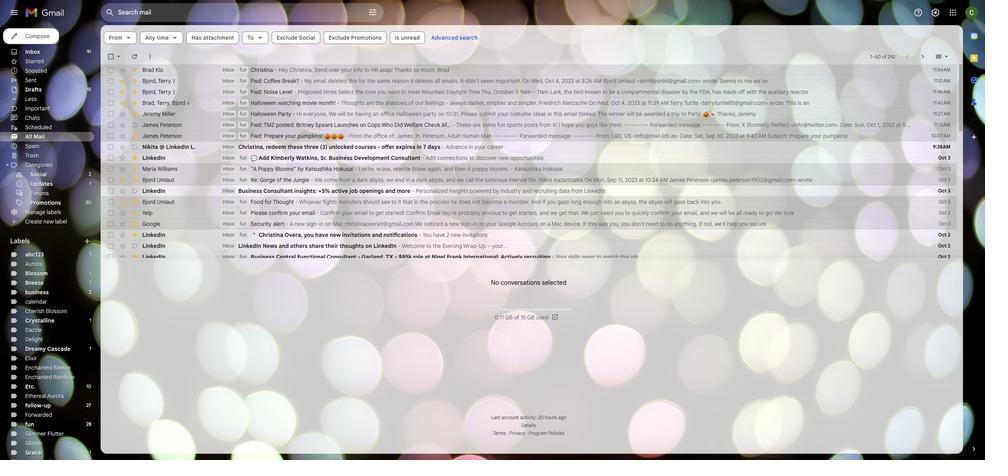 Task type: locate. For each thing, give the bounding box(es) containing it.
0 horizontal spatial sign-
[[306, 221, 319, 228]]

inbox for we come from a dark abyss, we end in a dark abyss, and we call the luminous interval life. nikos kazantzakis on mon, sep 11, 2023 at 10:24 am james peterson <james.peterson1902@gmail.com> wrote:
[[223, 177, 234, 183]]

1 horizontal spatial exclude
[[329, 34, 350, 41]]

christina
[[251, 66, 273, 74], [259, 232, 283, 239]]

for right food
[[265, 199, 272, 206]]

and up not,
[[700, 210, 710, 217]]

security
[[251, 221, 272, 228]]

cherish
[[25, 308, 44, 315]]

jeremy left 'miller'
[[142, 111, 161, 118]]

1 horizontal spatial google
[[498, 221, 516, 228]]

james peterson for fwd: tmz posted: britney spears launches on cops who did welfare check af...
[[142, 122, 182, 129]]

not
[[473, 199, 481, 206]]

social inside labels navigation
[[30, 171, 47, 178]]

turtle
[[684, 99, 699, 107]]

inbox inside labels navigation
[[25, 48, 40, 55]]

0 horizontal spatial dark
[[357, 177, 368, 184]]

to left the go!
[[759, 210, 764, 217]]

mac left device.
[[552, 221, 563, 228]]

by up turtle
[[683, 88, 689, 96]]

role
[[413, 254, 424, 261]]

1 have from the left
[[315, 232, 328, 239]]

4, for 8:26
[[556, 77, 561, 85]]

2 dark from the left
[[416, 177, 427, 184]]

by
[[683, 88, 689, 96], [298, 166, 304, 173], [493, 188, 499, 195]]

drafts link
[[25, 86, 42, 93]]

1 horizontal spatial wed,
[[597, 99, 610, 107]]

8 ‌ from the left
[[515, 144, 515, 151]]

👻 image
[[710, 111, 716, 118]]

0 horizontal spatial mac
[[333, 221, 343, 228]]

new inside manage labels create new label
[[43, 218, 54, 225]]

of for gorge
[[277, 177, 282, 184]]

4
[[187, 100, 190, 106]]

christina up news
[[259, 232, 283, 239]]

updates link
[[30, 181, 53, 188]]

promotions inside button
[[351, 34, 382, 41]]

fun for security alert
[[240, 221, 247, 227]]

2 horizontal spatial an
[[803, 99, 810, 107]]

brad klo
[[142, 66, 163, 74]]

0 horizontal spatial for
[[265, 199, 272, 206]]

known
[[585, 88, 601, 96]]

details
[[522, 423, 536, 429]]

1 horizontal spatial gaze
[[674, 199, 686, 206]]

2 get from the left
[[509, 210, 517, 217]]

1 horizontal spatial abyss,
[[429, 177, 445, 184]]

0 vertical spatial promotions
[[351, 34, 382, 41]]

from
[[109, 34, 122, 41], [350, 133, 362, 140]]

0 horizontal spatial date:
[[680, 133, 694, 140]]

google up the - you have 2 new invitations ͏ ͏ ͏ ͏ ͏ ͏ ͏ ͏ ͏ ͏ ͏ ͏ ͏ ͏ ͏ ͏ ͏ ͏ ͏ ͏ ͏ ͏ ͏ ͏ ͏ ͏ ͏ ͏ ͏ ͏ ͏ ͏ ͏ ͏ ͏ ͏ ͏ ͏ ͏ ͏ ͏ ͏ ͏ ͏ ͏ ͏ ͏ ͏ ͏ ͏ ͏ ͏ ͏ ͏ ͏ ͏ ͏ ͏ ͏ ͏ ͏ ͏ ͏ ͏ ͏ ͏ ͏ ͏ ͏ ͏ ͏ ͏ ͏ ͏ ͏ ͏ ͏ ͏ ͏ ͏ ͏ ͏ ͏ ͏ ͏ ͏ ͏
[[498, 221, 516, 228]]

row containing nikita @ linkedin l.
[[101, 142, 957, 153]]

fda,
[[700, 88, 711, 96]]

1 vertical spatial oct 2
[[939, 243, 951, 249]]

0 horizontal spatial wrote:
[[703, 77, 719, 85]]

to down "you"
[[426, 243, 432, 250]]

80 ‌ from the left
[[616, 144, 616, 151]]

0 horizontal spatial have
[[315, 232, 328, 239]]

times
[[323, 88, 337, 96]]

it up the meet
[[410, 77, 414, 85]]

fwd: left tmz
[[251, 122, 263, 129]]

am right the 9:42
[[759, 133, 767, 140]]

terry for halloween watching movie month!
[[157, 99, 169, 106]]

0.11
[[495, 314, 504, 321]]

8 row from the top
[[101, 142, 957, 153]]

into left 'you.'
[[701, 199, 710, 206]]

11:54 am
[[933, 67, 951, 73]]

0 vertical spatial enchanted
[[25, 365, 52, 372]]

76 ‌ from the left
[[611, 144, 611, 151]]

1 horizontal spatial mac
[[552, 221, 563, 228]]

active
[[332, 188, 348, 195]]

some
[[482, 122, 496, 129]]

your down man
[[475, 144, 486, 151]]

not,
[[704, 221, 714, 228]]

1 horizontal spatial forwarded
[[520, 133, 547, 140]]

used
[[536, 314, 549, 321]]

62 ‌ from the left
[[591, 144, 591, 151]]

0 vertical spatial date:
[[841, 122, 854, 129]]

1 add from the left
[[259, 155, 269, 162]]

consultant down their
[[327, 254, 356, 261]]

2023 right the 11,
[[625, 177, 638, 184]]

nikita
[[142, 144, 158, 151]]

1 for crystalline
[[89, 318, 91, 324]]

email down whoever
[[302, 210, 315, 217]]

0 horizontal spatial sep
[[607, 177, 617, 184]]

0 horizontal spatial get
[[376, 210, 384, 217]]

0 vertical spatial please
[[461, 111, 478, 118]]

see
[[381, 199, 390, 206]]

all mail link
[[25, 133, 45, 140]]

on left mon,
[[585, 177, 592, 184]]

86 ‌ from the left
[[625, 144, 625, 151]]

7 ‌ from the left
[[514, 144, 514, 151]]

if
[[583, 221, 587, 228], [699, 221, 703, 228]]

subject: down twitter)
[[768, 133, 788, 140]]

halloween for halloween watching movie month! - thoughts are the shadows of our feelings - always darker, emptier and simpler. friedrich nietzsche on wed, oct 4, 2023 at 11:39 am terry turtle <terryturtle85@gmail.com> wrote: this is an
[[251, 99, 277, 107]]

by down luminous
[[493, 188, 499, 195]]

2 mac from the left
[[552, 221, 563, 228]]

you right help
[[740, 221, 749, 228]]

0 horizontal spatial need
[[601, 210, 614, 217]]

12 row from the top
[[101, 186, 957, 197]]

3 get from the left
[[559, 210, 567, 217]]

tab list
[[964, 25, 986, 432]]

2 prepare from the left
[[790, 133, 810, 140]]

oct for a new sign-in on mac christinaovera9@gmail.com we noticed a new sign-in to your google account on a mac device. if this was you, you don't need to do anything. if not, we'll help you secure
[[939, 221, 947, 227]]

1 vertical spatial wrote:
[[770, 99, 785, 107]]

am right 11:39
[[661, 99, 669, 107]]

fun for fwd: noise level
[[240, 89, 247, 95]]

37 ‌ from the left
[[556, 144, 556, 151]]

1 vertical spatial 15
[[521, 314, 526, 321]]

others
[[290, 243, 308, 250]]

enchanted breeze
[[25, 365, 71, 372]]

None checkbox
[[107, 99, 115, 107], [107, 110, 115, 118], [107, 121, 115, 129], [107, 132, 115, 140], [107, 154, 115, 162], [107, 165, 115, 173], [107, 198, 115, 206], [107, 209, 115, 217], [107, 231, 115, 239], [107, 99, 115, 107], [107, 110, 115, 118], [107, 121, 115, 129], [107, 132, 115, 140], [107, 154, 115, 162], [107, 165, 115, 173], [107, 198, 115, 206], [107, 209, 115, 217], [107, 231, 115, 239]]

0 horizontal spatial it
[[398, 199, 401, 206]]

mon,
[[594, 177, 606, 184]]

bjord umlaut down maria williams at the left
[[142, 177, 175, 184]]

abc123 link
[[25, 251, 44, 258]]

the up turtle
[[690, 88, 698, 96]]

sr.
[[321, 155, 327, 162]]

10 ‌ from the left
[[518, 144, 518, 151]]

1 horizontal spatial confirm
[[651, 210, 670, 217]]

promotions inside labels navigation
[[30, 199, 61, 206]]

-
[[275, 66, 277, 74], [301, 77, 303, 85], [294, 88, 296, 96], [337, 99, 340, 107], [446, 99, 449, 107], [293, 111, 295, 118], [452, 122, 455, 129], [624, 122, 626, 129], [626, 122, 629, 129], [629, 122, 631, 129], [631, 122, 634, 129], [634, 122, 636, 129], [636, 122, 639, 129], [639, 122, 641, 129], [641, 122, 644, 129], [644, 122, 646, 129], [646, 122, 649, 129], [703, 122, 705, 129], [705, 122, 708, 129], [708, 122, 710, 129], [710, 122, 713, 129], [713, 122, 715, 129], [715, 122, 718, 129], [718, 122, 720, 129], [720, 122, 723, 129], [723, 122, 725, 129], [346, 133, 348, 140], [493, 133, 496, 140], [496, 133, 498, 140], [498, 133, 501, 140], [501, 133, 503, 140], [503, 133, 506, 140], [506, 133, 508, 140], [508, 133, 511, 140], [511, 133, 514, 140], [514, 133, 516, 140], [516, 133, 519, 140], [572, 133, 575, 140], [575, 133, 577, 140], [577, 133, 580, 140], [580, 133, 582, 140], [582, 133, 585, 140], [585, 133, 587, 140], [587, 133, 590, 140], [590, 133, 593, 140], [593, 133, 595, 140], [378, 144, 380, 151], [442, 144, 445, 151], [422, 155, 425, 162], [355, 166, 357, 173], [511, 166, 513, 173], [311, 177, 313, 184], [412, 188, 415, 195], [295, 199, 298, 206], [317, 210, 319, 217], [286, 221, 288, 228], [419, 232, 422, 239], [398, 243, 401, 250], [358, 254, 360, 261], [395, 254, 397, 261], [552, 254, 555, 261]]

invitations up thoughts
[[342, 232, 371, 239]]

have
[[315, 232, 328, 239], [433, 232, 445, 239]]

wed, up the
[[597, 99, 610, 107]]

1 horizontal spatial need
[[646, 221, 659, 228]]

abyss, down again, at the top left of page
[[429, 177, 445, 184]]

15 inside no conversations selected main content
[[521, 314, 526, 321]]

0 vertical spatial from
[[109, 34, 122, 41]]

enchanted for enchanted breeze
[[25, 365, 52, 372]]

1 vertical spatial umlaut
[[157, 177, 175, 184]]

is
[[798, 99, 802, 107]]

1 ‌ from the left
[[505, 144, 505, 151]]

13 row from the top
[[101, 197, 957, 208]]

1 vertical spatial wed,
[[597, 99, 610, 107]]

3 fwd: from the top
[[251, 122, 263, 129]]

consultant
[[391, 155, 421, 162], [263, 188, 293, 195], [327, 254, 356, 261]]

posts
[[524, 122, 538, 129]]

1 vertical spatial christina
[[259, 232, 283, 239]]

fun for please confirm your email
[[240, 210, 247, 216]]

the left bird
[[564, 88, 573, 96]]

blossom up "crystalline" link
[[46, 308, 67, 315]]

49 ‌ from the left
[[573, 144, 573, 151]]

of for gb
[[514, 314, 520, 321]]

fwd: up 💬 image
[[251, 133, 263, 140]]

3 oct 2 from the top
[[939, 254, 951, 260]]

to down the "should"
[[369, 210, 374, 217]]

3 3 from the top
[[948, 177, 951, 183]]

james down jeremy miller
[[142, 122, 159, 129]]

1 vertical spatial i
[[359, 166, 360, 173]]

57 ‌ from the left
[[584, 144, 584, 151]]

deletes
[[415, 77, 433, 85]]

10 row from the top
[[101, 164, 957, 175]]

3 row from the top
[[101, 87, 957, 98]]

gmail image
[[25, 5, 68, 20]]

new
[[499, 155, 509, 162], [43, 218, 54, 225], [295, 221, 305, 228], [449, 221, 459, 228], [330, 232, 341, 239], [451, 232, 461, 239]]

subject: up 10:07 am
[[924, 122, 944, 129]]

2 have from the left
[[433, 232, 445, 239]]

of left the our
[[409, 99, 414, 107]]

kimberly
[[271, 155, 295, 162]]

0 horizontal spatial gb
[[505, 314, 513, 321]]

2 horizontal spatial wrote:
[[798, 177, 814, 184]]

📩 image
[[251, 232, 257, 239]]

- add connections to discover new opportunities ͏ ͏ ͏ ͏ ͏ ͏ ͏ ͏ ͏ ͏ ͏ ͏ ͏ ͏ ͏ ͏ ͏ ͏ ͏ ͏ ͏ ͏ ͏ ͏ ͏ ͏ ͏ ͏ ͏ ͏ ͏ ͏ ͏ ͏ ͏ ͏ ͏ ͏ ͏ ͏ ͏ ͏ ͏ ͏ ͏ ͏ ͏ ͏ ͏ ͏ ͏ ͏ ͏ ͏ ͏ ͏ ͏ ͏ ͏ ͏ ͏ ͏ ͏ ͏ ͏ ͏ ͏ ͏ ͏ ͏ ͏ ͏ ͏ ͏ ͏ ͏ ͏ ͏
[[421, 155, 654, 162]]

0 vertical spatial sep
[[706, 133, 716, 140]]

19 ‌ from the left
[[530, 144, 530, 151]]

11 ‌ from the left
[[519, 144, 519, 151]]

and down connections
[[444, 166, 454, 173]]

0 horizontal spatial –
[[488, 243, 491, 250]]

international:
[[463, 254, 500, 261]]

0 horizontal spatial ·
[[507, 431, 509, 437]]

2 horizontal spatial forwarded
[[650, 122, 677, 129]]

1 horizontal spatial ·
[[527, 431, 528, 437]]

0 horizontal spatial christina,
[[238, 144, 265, 151]]

date: left sat,
[[680, 133, 694, 140]]

1 horizontal spatial all
[[737, 210, 742, 217]]

we up "you"
[[415, 221, 423, 228]]

+5%
[[319, 188, 330, 195]]

inbox for hi everyone, we will be having an office halloween party on 10/31. please submit your costume ideas in this email thread. the winner will be awarded a trip to paris!
[[223, 111, 234, 117]]

enough
[[583, 199, 602, 206]]

1 horizontal spatial wrote:
[[770, 99, 785, 107]]

39 ‌ from the left
[[559, 144, 559, 151]]

probably
[[459, 210, 481, 217]]

simpler.
[[519, 99, 538, 107]]

bjord umlaut up yelp at top
[[142, 199, 175, 206]]

message
[[679, 122, 701, 129], [548, 133, 571, 140]]

5 row from the top
[[101, 109, 957, 120]]

wrote: for seems
[[703, 77, 719, 85]]

row
[[101, 64, 957, 76], [101, 76, 957, 87], [101, 87, 957, 98], [101, 98, 957, 109], [101, 109, 957, 120], [101, 120, 957, 131], [101, 131, 957, 142], [101, 142, 957, 153], [101, 153, 957, 164], [101, 164, 957, 175], [101, 175, 957, 186], [101, 186, 957, 197], [101, 197, 957, 208], [101, 208, 957, 219], [101, 219, 957, 230], [101, 230, 957, 241], [101, 241, 957, 252], [101, 252, 957, 263]]

brad up jeremy miller
[[142, 99, 154, 106]]

need up was
[[601, 210, 614, 217]]

fwd: prepare your pumpkins!
[[251, 133, 325, 140]]

is unread button
[[390, 31, 425, 44]]

advanced search
[[431, 34, 478, 41]]

1 horizontal spatial if
[[699, 221, 703, 228]]

umlaut for food for thought - whoever fights monsters should see to it that in the process he does not become a monster. and if you gaze long enough into an abyss, the abyss will gaze back into you.
[[157, 199, 175, 206]]

0 horizontal spatial hokusai
[[334, 166, 353, 173]]

have up share
[[315, 232, 328, 239]]

from: left x
[[727, 122, 741, 129]]

oct for confirm your email to get started! confirm email you're probably anxious to get started, and we get that. we just need you to quickly confirm your email, and we will be all ready to go! we look
[[939, 210, 947, 216]]

crystalline link
[[25, 317, 54, 324]]

confirm
[[269, 210, 288, 217], [651, 210, 670, 217]]

enchanted down elixir
[[25, 365, 52, 372]]

pumpkins! up three
[[298, 133, 323, 140]]

0 horizontal spatial 15
[[87, 87, 91, 92]]

1 hokusai from the left
[[334, 166, 353, 173]]

69 ‌ from the left
[[601, 144, 601, 151]]

17 ‌ from the left
[[528, 144, 528, 151]]

0 horizontal spatial aurora
[[25, 261, 42, 268]]

0 horizontal spatial please
[[251, 210, 267, 217]]

your left info
[[341, 66, 352, 74]]

christina up coffee
[[251, 66, 273, 74]]

0 horizontal spatial add
[[259, 155, 269, 162]]

are up having
[[366, 99, 374, 107]]

1 horizontal spatial job
[[631, 254, 639, 261]]

None checkbox
[[107, 53, 115, 61], [107, 66, 115, 74], [107, 77, 115, 85], [107, 88, 115, 96], [107, 143, 115, 151], [107, 176, 115, 184], [107, 187, 115, 195], [107, 220, 115, 228], [107, 242, 115, 250], [107, 253, 115, 261], [107, 53, 115, 61], [107, 66, 115, 74], [107, 77, 115, 85], [107, 88, 115, 96], [107, 143, 115, 151], [107, 176, 115, 184], [107, 187, 115, 195], [107, 220, 115, 228], [107, 242, 115, 250], [107, 253, 115, 261]]

monsters
[[339, 199, 362, 206]]

to right the known
[[603, 88, 608, 96]]

pumpkins! down <info@twitter.com>
[[823, 133, 849, 140]]

35 ‌ from the left
[[553, 144, 553, 151]]

oct for whoever fights monsters should see to it that in the process he does not become a monster. and if you gaze long enough into an abyss, the abyss will gaze back into you.
[[939, 199, 947, 205]]

0 vertical spatial bjord umlaut
[[142, 177, 175, 184]]

gb
[[505, 314, 513, 321], [527, 314, 535, 321]]

enchanted up etc.
[[25, 374, 52, 381]]

2 vertical spatial consultant
[[327, 254, 356, 261]]

inbox for your skills seem to match this job ͏ ͏ ͏ ͏ ͏ ͏ ͏ ͏ ͏ ͏ ͏ ͏ ͏ ͏ ͏ ͏ ͏ ͏ ͏ ͏ ͏ ͏ ͏ ͏ ͏ ͏ ͏ ͏ ͏ ͏ ͏ ͏ ͏ ͏ ͏ ͏ ͏ ͏ ͏ ͏ ͏ ͏ ͏ ͏ ͏ ͏ ͏ ͏ ͏ ͏ ͏ ͏ ͏ ͏ ͏ ͏ ͏ ͏ ͏ ͏ ͏ ͏ ͏ ͏ ͏ ͏ ͏ ͏ ͏ ͏ ͏ ͏ ͏ ͏ ͏ ͏ ͏ ͏ ͏ ͏ ͏ ͏ ͏
[[223, 254, 234, 260]]

1 horizontal spatial time
[[365, 88, 376, 96]]

2 jeremy from the left
[[738, 111, 756, 118]]

🎃 image
[[703, 111, 710, 118], [325, 133, 331, 140], [331, 133, 338, 140], [338, 133, 344, 140]]

peterson down 'miller'
[[160, 122, 182, 129]]

follow-
[[25, 402, 44, 409]]

55 ‌ from the left
[[581, 144, 581, 151]]

1 google from the left
[[142, 221, 160, 228]]

glisten link
[[25, 440, 42, 447]]

1 bjord , terry 2 from the top
[[142, 77, 175, 84]]

new down manage labels link
[[43, 218, 54, 225]]

bjord
[[142, 77, 155, 84], [604, 77, 617, 85], [142, 88, 155, 95], [172, 99, 185, 106], [142, 177, 155, 184], [142, 199, 155, 206]]

· right terms
[[507, 431, 509, 437]]

wrote:
[[703, 77, 719, 85], [770, 99, 785, 107], [798, 177, 814, 184]]

oct 2 for business central functional consultant - garland, tx - $85k role at nigel frank international: actively recruiting - your skills seem to match this job ͏ ͏ ͏ ͏ ͏ ͏ ͏ ͏ ͏ ͏ ͏ ͏ ͏ ͏ ͏ ͏ ͏ ͏ ͏ ͏ ͏ ͏ ͏ ͏ ͏ ͏ ͏ ͏ ͏ ͏ ͏ ͏ ͏ ͏ ͏ ͏ ͏ ͏ ͏ ͏ ͏ ͏ ͏ ͏ ͏ ͏ ͏ ͏ ͏ ͏ ͏ ͏ ͏ ͏ ͏ ͏ ͏ ͏ ͏ ͏ ͏ ͏ ͏ ͏ ͏ ͏ ͏ ͏ ͏ ͏ ͏ ͏ ͏ ͏ ͏ ͏ ͏ ͏ ͏ ͏ ͏ ͏ ͏
[[939, 254, 951, 260]]

etc. link
[[25, 383, 35, 391]]

1
[[871, 54, 873, 60], [89, 181, 91, 187], [89, 252, 91, 258], [89, 271, 91, 276], [89, 280, 91, 286], [89, 318, 91, 324], [89, 346, 91, 352], [89, 450, 91, 456]]

umlaut for re: gorge of the jungle - we come from a dark abyss, we end in a dark abyss, and we call the luminous interval life. nikos kazantzakis on mon, sep 11, 2023 at 10:24 am james peterson <james.peterson1902@gmail.com> wrote:
[[157, 177, 175, 184]]

1 horizontal spatial have
[[433, 232, 445, 239]]

bjord , terry 2 down klo on the left top of the page
[[142, 77, 175, 84]]

11am
[[537, 88, 549, 96]]

2 bjord umlaut from the top
[[142, 199, 175, 206]]

if right device.
[[583, 221, 587, 228]]

0 vertical spatial seem
[[481, 77, 494, 85]]

1 exclude from the left
[[277, 34, 298, 41]]

katsushika
[[305, 166, 332, 173], [515, 166, 542, 173]]

Search mail text field
[[118, 9, 346, 17]]

11,
[[618, 177, 624, 184]]

1 bjord umlaut from the top
[[142, 177, 175, 184]]

2 oct 2 from the top
[[939, 243, 951, 249]]

3 for you.
[[948, 199, 951, 205]]

oct for you have 2 new invitations ͏ ͏ ͏ ͏ ͏ ͏ ͏ ͏ ͏ ͏ ͏ ͏ ͏ ͏ ͏ ͏ ͏ ͏ ͏ ͏ ͏ ͏ ͏ ͏ ͏ ͏ ͏ ͏ ͏ ͏ ͏ ͏ ͏ ͏ ͏ ͏ ͏ ͏ ͏ ͏ ͏ ͏ ͏ ͏ ͏ ͏ ͏ ͏ ͏ ͏ ͏ ͏ ͏ ͏ ͏ ͏ ͏ ͏ ͏ ͏ ͏ ͏ ͏ ͏ ͏ ͏ ͏ ͏ ͏ ͏ ͏ ͏ ͏ ͏ ͏ ͏ ͏ ͏ ͏ ͏ ͏ ͏ ͏ ͏ ͏ ͏ ͏
[[939, 232, 947, 238]]

0 vertical spatial james
[[142, 122, 159, 129]]

oct 3 for peterson
[[939, 177, 951, 183]]

hours
[[545, 415, 557, 421]]

20
[[538, 415, 544, 421]]

james for fwd: prepare your pumpkins!
[[142, 133, 159, 140]]

your up these
[[285, 133, 296, 140]]

you up share
[[304, 232, 314, 239]]

0 horizontal spatial an
[[373, 111, 379, 118]]

career
[[487, 144, 504, 151]]

new down you're
[[449, 221, 459, 228]]

1 vertical spatial need
[[646, 221, 659, 228]]

meet
[[408, 88, 421, 96]]

thoughts
[[341, 99, 365, 107]]

social inside exclude social button
[[299, 34, 315, 41]]

64 ‌ from the left
[[594, 144, 594, 151]]

9 row from the top
[[101, 153, 957, 164]]

row containing yelp
[[101, 208, 957, 219]]

want
[[388, 88, 400, 96]]

1 for dreamy cascade
[[89, 346, 91, 352]]

0 vertical spatial oct 2
[[939, 232, 951, 238]]

0 horizontal spatial gaze
[[558, 199, 570, 206]]

– right 9am
[[532, 88, 536, 96]]

85 ‌ from the left
[[623, 144, 623, 151]]

15 ‌ from the left
[[525, 144, 525, 151]]

bjord right 8:26
[[604, 77, 617, 85]]

oct 2
[[939, 232, 951, 238], [939, 243, 951, 249], [939, 254, 951, 260]]

20 ‌ from the left
[[532, 144, 532, 151]]

the right call
[[475, 177, 484, 184]]

add down days
[[426, 155, 436, 162]]

bjord umlaut for food
[[142, 199, 175, 206]]

search
[[460, 34, 478, 41]]

time down hr on the left of page
[[365, 88, 376, 96]]

older image
[[919, 53, 927, 61]]

business link
[[25, 289, 49, 296]]

inbox inside inbox business consultant insights: +5% active job openings and more - personalized insights powered by industry and recruiting data from linkedin. ͏ ͏ ͏ ͏ ͏ ͏ ͏ ͏ ͏ ͏ ͏ ͏ ͏ ͏ ͏ ͏ ͏ ͏ ͏ ͏ ͏ ͏ ͏ ͏ ͏ ͏ ͏ ͏ ͏ ͏ ͏ ͏ ͏ ͏ ͏ ͏ ͏ ͏ ͏ ͏ ͏ ͏ ͏ ͏ ͏ ͏ ͏ ͏ ͏ ͏ ͏ ͏ ͏ ͏ ͏ ͏ ͏ ͏ ͏ ͏ ͏ ͏
[[223, 188, 234, 194]]

2 vertical spatial on
[[585, 177, 592, 184]]

inbox for my email deleted this for the same reason it deletes all emails. it didn't seem important. on wed, oct 4, 2023 at 8:26 am bjord umlaut <sicritbjordd@gmail.com> wrote: seems to me we've
[[223, 78, 234, 84]]

3 for ͏
[[948, 188, 951, 194]]

0 horizontal spatial social
[[30, 171, 47, 178]]

0 horizontal spatial into
[[604, 199, 613, 206]]

@
[[160, 144, 165, 151]]

in right that
[[414, 199, 419, 206]]

create
[[25, 218, 42, 225]]

if left not,
[[699, 221, 703, 228]]

0 horizontal spatial forwarded
[[25, 412, 52, 419]]

labels navigation
[[0, 25, 101, 461]]

row containing brad
[[101, 98, 957, 109]]

sign- down probably
[[461, 221, 474, 228]]

you left the guys at the right top
[[576, 122, 585, 129]]

peterson for fwd: tmz posted: britney spears launches on cops who did welfare check af...
[[160, 122, 182, 129]]

exclude for exclude social
[[277, 34, 298, 41]]

policies
[[549, 431, 565, 437]]

advanced search options image
[[365, 4, 381, 20]]

1 vertical spatial job
[[631, 254, 639, 261]]

7 3 from the top
[[948, 221, 951, 227]]

1 horizontal spatial from
[[350, 133, 362, 140]]

fun for halloween watching movie month!
[[240, 100, 247, 106]]

get up security alert - a new sign-in on mac christinaovera9@gmail.com we noticed a new sign-in to your google account on a mac device. if this was you, you don't need to do anything. if not, we'll help you secure
[[509, 210, 517, 217]]

11:12 am
[[934, 122, 951, 128]]

1 invitations from the left
[[342, 232, 371, 239]]

email,
[[684, 210, 699, 217]]

52 ‌ from the left
[[577, 144, 577, 151]]

0 vertical spatial from
[[540, 122, 551, 129]]

the left shadows
[[376, 99, 384, 107]]

terms
[[493, 431, 506, 437]]

68 ‌ from the left
[[600, 144, 600, 151]]

2 invitations from the left
[[463, 232, 488, 239]]

18 ‌ from the left
[[529, 144, 529, 151]]

brad for brad , terry , bjord 4
[[142, 99, 154, 106]]

i right x!
[[559, 122, 560, 129]]

0 horizontal spatial a
[[290, 221, 293, 228]]

will
[[338, 111, 346, 118], [627, 111, 635, 118], [665, 199, 672, 206], [720, 210, 727, 217]]

1 horizontal spatial from
[[540, 122, 551, 129]]

from inside 'dropdown button'
[[109, 34, 122, 41]]

1 vertical spatial enchanted
[[25, 374, 52, 381]]

6 3 from the top
[[948, 210, 951, 216]]

15 inside labels navigation
[[87, 87, 91, 92]]

4 3 from the top
[[948, 188, 951, 194]]

4 row from the top
[[101, 98, 957, 109]]

social
[[299, 34, 315, 41], [30, 171, 47, 178]]

brad for brad klo
[[142, 66, 154, 74]]

seem up thu,
[[481, 77, 494, 85]]

into right enough
[[604, 199, 613, 206]]

to left the me
[[738, 77, 743, 85]]

42 ‌ from the left
[[563, 144, 563, 151]]

2 hokusai from the left
[[543, 166, 563, 173]]

forwarded up <info@mail.lidl.us>
[[650, 122, 677, 129]]

exclude for exclude promotions
[[329, 34, 350, 41]]

oct for add connections to discover new opportunities ͏ ͏ ͏ ͏ ͏ ͏ ͏ ͏ ͏ ͏ ͏ ͏ ͏ ͏ ͏ ͏ ͏ ͏ ͏ ͏ ͏ ͏ ͏ ͏ ͏ ͏ ͏ ͏ ͏ ͏ ͏ ͏ ͏ ͏ ͏ ͏ ͏ ͏ ͏ ͏ ͏ ͏ ͏ ͏ ͏ ͏ ͏ ͏ ͏ ͏ ͏ ͏ ͏ ͏ ͏ ͏ ͏ ͏ ͏ ͏ ͏ ͏ ͏ ͏ ͏ ͏ ͏ ͏ ͏ ͏ ͏ ͏ ͏ ͏ ͏ ͏ ͏ ͏
[[939, 155, 947, 161]]

row containing maria williams
[[101, 164, 957, 175]]

82 ‌ from the left
[[619, 144, 619, 151]]

56 ‌ from the left
[[583, 144, 583, 151]]

0 vertical spatial by
[[683, 88, 689, 96]]

email down the send
[[313, 77, 327, 85]]

4, for 11:39
[[622, 99, 626, 107]]

seem right skills
[[582, 254, 595, 261]]

0 vertical spatial job
[[350, 188, 358, 195]]

0 vertical spatial bjord , terry 2
[[142, 77, 175, 84]]

1 horizontal spatial pumpkins!
[[823, 133, 849, 140]]

anxious
[[482, 210, 501, 217]]

the down personalized
[[420, 199, 428, 206]]

sep left the 11,
[[607, 177, 617, 184]]

1 vertical spatial peterson
[[160, 133, 182, 140]]

1 vertical spatial james peterson
[[142, 133, 182, 140]]

10:07 am
[[932, 133, 951, 139]]

at left 10:24
[[639, 177, 644, 184]]

an right the is
[[803, 99, 810, 107]]

bjord down the maria on the left top of page
[[142, 177, 155, 184]]

fun for halloween party
[[240, 111, 247, 117]]

58 ‌ from the left
[[585, 144, 585, 151]]

date: left sun, at the right
[[841, 122, 854, 129]]

65 ‌ from the left
[[595, 144, 595, 151]]

gaze
[[558, 199, 570, 206], [674, 199, 686, 206]]

all left ready
[[737, 210, 742, 217]]

wrote: for this
[[770, 99, 785, 107]]

the right with
[[759, 88, 767, 96]]

9 ‌ from the left
[[516, 144, 516, 151]]

please down food
[[251, 210, 267, 217]]

inbox linkedin news and others share their thoughts on linkedin - welcome to the evening wrap-up – your… ͏ ͏ ͏ ͏ ͏ ͏ ͏ ͏ ͏ ͏ ͏ ͏ ͏ ͏ ͏ ͏ ͏ ͏ ͏ ͏ ͏ ͏ ͏ ͏ ͏ ͏ ͏ ͏ ͏ ͏ ͏ ͏ ͏ ͏ ͏ ͏ ͏ ͏ ͏ ͏ ͏ ͏ ͏ ͏ ͏ ͏ ͏ ͏ ͏ ͏ ͏ ͏ ͏ ͏ ͏ ͏ ͏ ͏ ͏ ͏ ͏ ͏ ͏ ͏ ͏ ͏ ͏ ͏ ͏ ͏ ͏ ͏ ͏ ͏ ͏ ͏ ͏ ͏ ͏ ͏ ͏
[[223, 243, 621, 250]]

grace link
[[25, 450, 41, 457]]

15 row from the top
[[101, 219, 957, 230]]

7 row from the top
[[101, 131, 957, 142]]

fwd: for fwd: noise level
[[251, 88, 263, 96]]

1 horizontal spatial prepare
[[790, 133, 810, 140]]

inbox for whoever fights monsters should see to it that in the process he does not become a monster. and if you gaze long enough into an abyss, the abyss will gaze back into you.
[[223, 199, 234, 205]]

emptier
[[487, 99, 506, 107]]

2 vertical spatial business
[[251, 254, 275, 261]]

54 ‌ from the left
[[580, 144, 580, 151]]

50 ‌ from the left
[[574, 144, 574, 151]]

8:26
[[582, 77, 593, 85]]

forwarded inside labels navigation
[[25, 412, 52, 419]]

1 horizontal spatial breeze
[[53, 365, 71, 372]]

1 enchanted from the top
[[25, 365, 52, 372]]

gb left used
[[527, 314, 535, 321]]

of for 50
[[882, 54, 887, 60]]

bjord , terry 2 for fwd: coffee break? - my email deleted this for the same reason it deletes all emails. it didn't seem important. on wed, oct 4, 2023 at 8:26 am bjord umlaut <sicritbjordd@gmail.com> wrote: seems to me we've
[[142, 77, 175, 84]]

0 horizontal spatial prepare
[[264, 133, 284, 140]]

2 enchanted from the top
[[25, 374, 52, 381]]

5 3 from the top
[[948, 199, 951, 205]]

4, up winner
[[622, 99, 626, 107]]

oct for we come from a dark abyss, we end in a dark abyss, and we call the luminous interval life. nikos kazantzakis on mon, sep 11, 2023 at 10:24 am james peterson <james.peterson1902@gmail.com> wrote:
[[939, 177, 947, 183]]

search mail image
[[103, 6, 117, 20]]

you're
[[442, 210, 457, 217]]

inbox for i write, erase, rewrite erase again, and then a poppy blooms. - katsushika hokusai
[[223, 166, 234, 172]]

81 ‌ from the left
[[618, 144, 618, 151]]

1 vertical spatial subject:
[[768, 133, 788, 140]]

None search field
[[101, 3, 384, 22]]

thanks
[[394, 66, 412, 74]]

2 gb from the left
[[527, 314, 535, 321]]

1 horizontal spatial promotions
[[351, 34, 382, 41]]

offer
[[382, 144, 395, 151]]



Task type: describe. For each thing, give the bounding box(es) containing it.
jungle
[[293, 177, 309, 184]]

1 vertical spatial recruiting
[[524, 254, 551, 261]]

fun for christina
[[240, 67, 247, 73]]

10/31.
[[446, 111, 460, 118]]

2 add from the left
[[426, 155, 436, 162]]

wed, for nietzsche
[[597, 99, 610, 107]]

sent link
[[25, 77, 37, 84]]

1 inside no conversations selected main content
[[871, 54, 873, 60]]

go!
[[766, 210, 774, 217]]

<james.peterson1902@gmail.com>
[[711, 177, 797, 184]]

has
[[192, 34, 202, 41]]

spam
[[25, 143, 39, 150]]

will up the we'll
[[720, 210, 727, 217]]

compartmental
[[621, 88, 660, 96]]

1 mac from the left
[[333, 221, 343, 228]]

2 3 from the top
[[948, 166, 951, 172]]

inbox for add connections to discover new opportunities ͏ ͏ ͏ ͏ ͏ ͏ ͏ ͏ ͏ ͏ ͏ ͏ ͏ ͏ ͏ ͏ ͏ ͏ ͏ ͏ ͏ ͏ ͏ ͏ ͏ ͏ ͏ ͏ ͏ ͏ ͏ ͏ ͏ ͏ ͏ ͏ ͏ ͏ ͏ ͏ ͏ ͏ ͏ ͏ ͏ ͏ ͏ ͏ ͏ ͏ ͏ ͏ ͏ ͏ ͏ ͏ ͏ ͏ ͏ ͏ ͏ ͏ ͏ ͏ ͏ ͏ ͏ ͏ ͏ ͏ ͏ ͏ ͏ ͏ ͏ ͏ ͏ ͏
[[223, 155, 234, 161]]

1 horizontal spatial by
[[493, 188, 499, 195]]

1 katsushika from the left
[[305, 166, 332, 173]]

terry for fwd: noise level
[[158, 88, 171, 95]]

human
[[462, 133, 480, 140]]

1 confirm from the left
[[321, 210, 341, 217]]

bjord , terry 2 for fwd: noise level - proposed times select the time you want to meet mountain daylight time thu, october 5 9am – 11am lark, the bird known to be a compartmental disaster by the fda, has made off with the auxiliary reactor
[[142, 88, 175, 95]]

6 ‌ from the left
[[512, 144, 512, 151]]

28 ‌ from the left
[[543, 144, 543, 151]]

0 vertical spatial umlaut
[[618, 77, 636, 85]]

october
[[494, 88, 514, 96]]

will up launches
[[338, 111, 346, 118]]

more image
[[146, 53, 154, 61]]

x
[[742, 122, 746, 129]]

oct for your skills seem to match this job ͏ ͏ ͏ ͏ ͏ ͏ ͏ ͏ ͏ ͏ ͏ ͏ ͏ ͏ ͏ ͏ ͏ ͏ ͏ ͏ ͏ ͏ ͏ ͏ ͏ ͏ ͏ ͏ ͏ ͏ ͏ ͏ ͏ ͏ ͏ ͏ ͏ ͏ ͏ ͏ ͏ ͏ ͏ ͏ ͏ ͏ ͏ ͏ ͏ ͏ ͏ ͏ ͏ ͏ ͏ ͏ ͏ ͏ ͏ ͏ ͏ ͏ ͏ ͏ ͏ ͏ ͏ ͏ ͏ ͏ ͏ ͏ ͏ ͏ ͏ ͏ ͏ ͏ ͏ ͏ ͏ ͏ ͏
[[939, 254, 947, 260]]

💬 image
[[251, 155, 257, 162]]

2 sign- from the left
[[461, 221, 474, 228]]

the down blooms"
[[283, 177, 292, 184]]

47 ‌ from the left
[[570, 144, 570, 151]]

1 vertical spatial date:
[[680, 133, 694, 140]]

drafts
[[25, 86, 42, 93]]

inbox for a new sign-in on mac christinaovera9@gmail.com we noticed a new sign-in to your google account on a mac device. if this was you, you don't need to do anything. if not, we'll help you secure
[[223, 221, 234, 227]]

enchanted for enchanted rainbow
[[25, 374, 52, 381]]

, for fwd: noise level
[[155, 88, 157, 95]]

james.
[[397, 133, 415, 140]]

am right 10:24
[[660, 177, 668, 184]]

1 vertical spatial aurora
[[47, 393, 64, 400]]

0 vertical spatial need
[[601, 210, 614, 217]]

the up quickly
[[639, 199, 647, 206]]

1 for blossom
[[89, 271, 91, 276]]

we left just
[[581, 210, 589, 217]]

0 vertical spatial recruiting
[[533, 188, 557, 195]]

1 for abc123
[[89, 252, 91, 258]]

calendar
[[25, 298, 47, 306]]

2 horizontal spatial by
[[683, 88, 689, 96]]

2 vertical spatial james
[[669, 177, 686, 184]]

32 ‌ from the left
[[549, 144, 549, 151]]

fwd: for fwd: coffee break?
[[251, 77, 263, 85]]

inbox for from the office of: james. h. peterson, adult human man ---------- forwarded message --------- from: lidl us <info@mail.lidl.us> date: sat, sep 30, 2023 at 9:42 am subject: prepare your pumpkins!
[[223, 133, 234, 139]]

17 row from the top
[[101, 241, 957, 252]]

1 if from the left
[[583, 221, 587, 228]]

45 ‌ from the left
[[567, 144, 567, 151]]

connections
[[437, 155, 468, 162]]

a up monsters
[[352, 177, 355, 184]]

to up "poppy"
[[470, 155, 475, 162]]

with
[[747, 88, 757, 96]]

james peterson for fwd: prepare your pumpkins!
[[142, 133, 182, 140]]

1 gaze from the left
[[558, 199, 570, 206]]

61 ‌ from the left
[[590, 144, 590, 151]]

67 ‌ from the left
[[598, 144, 598, 151]]

inbox for you have 2 new invitations ͏ ͏ ͏ ͏ ͏ ͏ ͏ ͏ ͏ ͏ ͏ ͏ ͏ ͏ ͏ ͏ ͏ ͏ ͏ ͏ ͏ ͏ ͏ ͏ ͏ ͏ ͏ ͏ ͏ ͏ ͏ ͏ ͏ ͏ ͏ ͏ ͏ ͏ ͏ ͏ ͏ ͏ ͏ ͏ ͏ ͏ ͏ ͏ ͏ ͏ ͏ ͏ ͏ ͏ ͏ ͏ ͏ ͏ ͏ ͏ ͏ ͏ ͏ ͏ ͏ ͏ ͏ ͏ ͏ ͏ ͏ ͏ ͏ ͏ ͏ ͏ ͏ ͏ ͏ ͏ ͏ ͏ ͏ ͏ ͏ ͏ ͏
[[223, 232, 234, 238]]

gorge
[[260, 177, 275, 184]]

at left 11:39
[[642, 99, 647, 107]]

46 ‌ from the left
[[569, 144, 569, 151]]

fun for fwd: prepare your pumpkins!
[[240, 133, 247, 139]]

at left the 9:42
[[740, 133, 745, 140]]

row containing brad klo
[[101, 64, 957, 76]]

1 vertical spatial please
[[251, 210, 267, 217]]

2 row from the top
[[101, 76, 957, 87]]

48 ‌ from the left
[[571, 144, 571, 151]]

0 horizontal spatial i
[[359, 166, 360, 173]]

email up hope
[[564, 111, 577, 118]]

your down monsters
[[342, 210, 353, 217]]

bjord down brad klo
[[142, 77, 155, 84]]

4 fwd: from the top
[[251, 133, 263, 140]]

and down 5
[[508, 99, 517, 107]]

main menu image
[[9, 8, 19, 17]]

on right party on the left of the page
[[438, 111, 445, 118]]

fun for "a poppy blooms" by katsushika hokusai
[[240, 166, 247, 172]]

to right want
[[401, 88, 407, 96]]

does
[[459, 199, 471, 206]]

0 vertical spatial consultant
[[391, 155, 421, 162]]

73 ‌ from the left
[[607, 144, 607, 151]]

welcome
[[402, 243, 425, 250]]

on for important.
[[523, 77, 530, 85]]

1 vertical spatial seem
[[582, 254, 595, 261]]

8:35
[[903, 122, 913, 129]]

reason
[[392, 77, 409, 85]]

refresh image
[[131, 53, 138, 61]]

2023 down compartmental
[[628, 99, 640, 107]]

5
[[516, 88, 519, 96]]

1 sign- from the left
[[306, 221, 319, 228]]

at left 8:35
[[897, 122, 902, 129]]

your up do
[[672, 210, 683, 217]]

your down anxious
[[486, 221, 497, 228]]

2 confirm from the left
[[651, 210, 670, 217]]

40 ‌ from the left
[[560, 144, 560, 151]]

who
[[382, 122, 393, 129]]

costume
[[510, 111, 532, 118]]

am right 8:26
[[594, 77, 602, 85]]

new up 'blooms.'
[[499, 155, 509, 162]]

0 horizontal spatial abyss,
[[369, 177, 385, 184]]

3 for all
[[948, 210, 951, 216]]

0 vertical spatial forwarded
[[650, 122, 677, 129]]

18 row from the top
[[101, 252, 957, 263]]

wed, for important.
[[532, 77, 544, 85]]

dazzle link
[[25, 327, 42, 334]]

43 ‌ from the left
[[564, 144, 564, 151]]

add kimberly watkins, sr. business development consultant
[[257, 155, 421, 162]]

compose button
[[3, 28, 59, 44]]

shadows
[[385, 99, 407, 107]]

in down probably
[[474, 221, 478, 228]]

poppy
[[258, 166, 274, 173]]

9:28 am
[[933, 144, 951, 150]]

asap!
[[380, 66, 393, 74]]

fun for food for thought
[[240, 199, 247, 205]]

1 horizontal spatial a
[[468, 166, 471, 173]]

your down thought
[[289, 210, 301, 217]]

fwd: for fwd: tmz posted: britney spears launches on cops who did welfare check af...
[[251, 122, 263, 129]]

no conversations selected main content
[[101, 25, 964, 461]]

we left that.
[[551, 210, 558, 217]]

to up security alert - a new sign-in on mac christinaovera9@gmail.com we noticed a new sign-in to your google account on a mac device. if this was you, you don't need to do anything. if not, we'll help you secure
[[503, 210, 508, 217]]

and down if
[[540, 210, 549, 217]]

the down hr on the left of page
[[367, 77, 376, 85]]

oct for i write, erase, rewrite erase again, and then a poppy blooms. - katsushika hokusai
[[939, 166, 947, 172]]

settings image
[[931, 8, 941, 17]]

1 dark from the left
[[357, 177, 368, 184]]

grace
[[25, 450, 41, 457]]

66 ‌ from the left
[[597, 144, 597, 151]]

halloween for halloween party
[[251, 111, 277, 118]]

79 ‌ from the left
[[615, 144, 615, 151]]

this down christina - hey christina, send over your info to hr asap! thanks so much, brad
[[348, 77, 358, 85]]

will right abyss on the top of the page
[[665, 199, 672, 206]]

inbox for thoughts are the shadows of our feelings - always darker, emptier and simpler. friedrich nietzsche on wed, oct 4, 2023 at 11:39 am terry turtle <terryturtle85@gmail.com> wrote: this is an
[[223, 100, 234, 106]]

88 ‌ from the left
[[628, 144, 628, 151]]

oct 3 for we'll
[[939, 221, 951, 227]]

oct for welcome to the evening wrap-up – your… ͏ ͏ ͏ ͏ ͏ ͏ ͏ ͏ ͏ ͏ ͏ ͏ ͏ ͏ ͏ ͏ ͏ ͏ ͏ ͏ ͏ ͏ ͏ ͏ ͏ ͏ ͏ ͏ ͏ ͏ ͏ ͏ ͏ ͏ ͏ ͏ ͏ ͏ ͏ ͏ ͏ ͏ ͏ ͏ ͏ ͏ ͏ ͏ ͏ ͏ ͏ ͏ ͏ ͏ ͏ ͏ ͏ ͏ ͏ ͏ ͏ ͏ ͏ ͏ ͏ ͏ ͏ ͏ ͏ ͏ ͏ ͏ ͏ ͏ ͏ ͏ ͏ ͏ ͏ ͏ ͏
[[939, 243, 947, 249]]

1 vertical spatial from
[[350, 133, 362, 140]]

invitations for ͏
[[463, 232, 488, 239]]

oct 2 for inbox linkedin news and others share their thoughts on linkedin - welcome to the evening wrap-up – your… ͏ ͏ ͏ ͏ ͏ ͏ ͏ ͏ ͏ ͏ ͏ ͏ ͏ ͏ ͏ ͏ ͏ ͏ ͏ ͏ ͏ ͏ ͏ ͏ ͏ ͏ ͏ ͏ ͏ ͏ ͏ ͏ ͏ ͏ ͏ ͏ ͏ ͏ ͏ ͏ ͏ ͏ ͏ ͏ ͏ ͏ ͏ ͏ ͏ ͏ ͏ ͏ ͏ ͏ ͏ ͏ ͏ ͏ ͏ ͏ ͏ ͏ ͏ ͏ ͏ ͏ ͏ ͏ ͏ ͏ ͏ ͏ ͏ ͏ ͏ ͏ ͏ ͏ ͏ ͏ ͏
[[939, 243, 951, 249]]

1 vertical spatial breeze
[[53, 365, 71, 372]]

1 vertical spatial forwarded
[[520, 133, 547, 140]]

1 horizontal spatial i
[[559, 122, 560, 129]]

a left compartmental
[[617, 88, 620, 96]]

row containing google
[[101, 219, 957, 230]]

important link
[[25, 105, 50, 112]]

is
[[395, 34, 400, 41]]

a down erase
[[412, 177, 415, 184]]

26 ‌ from the left
[[540, 144, 540, 151]]

we down 'you.'
[[711, 210, 718, 217]]

abyss
[[649, 199, 663, 206]]

reactor
[[791, 88, 809, 96]]

maria williams
[[142, 166, 178, 173]]

new up their
[[330, 232, 341, 239]]

38 ‌ from the left
[[557, 144, 557, 151]]

we left call
[[457, 177, 464, 184]]

11:39
[[648, 99, 660, 107]]

bjord up yelp at top
[[142, 199, 155, 206]]

0 horizontal spatial seem
[[481, 77, 494, 85]]

1 horizontal spatial subject:
[[924, 122, 944, 129]]

1 vertical spatial a
[[290, 221, 293, 228]]

pm
[[915, 122, 923, 129]]

59 ‌ from the left
[[587, 144, 587, 151]]

elixir
[[25, 355, 37, 362]]

oct 3 for ͏
[[939, 188, 951, 194]]

0.11 gb of 15 gb used
[[495, 314, 549, 321]]

inbox for hey christina, send over your info to hr asap! thanks so much, brad
[[223, 67, 234, 73]]

you up the you,
[[615, 210, 624, 217]]

1 vertical spatial an
[[373, 111, 379, 118]]

28
[[86, 422, 91, 427]]

33 ‌ from the left
[[550, 144, 550, 151]]

toggle split pane mode image
[[935, 53, 943, 61]]

1 vertical spatial office
[[373, 133, 388, 140]]

inbox inside the inbox linkedin news and others share their thoughts on linkedin - welcome to the evening wrap-up – your… ͏ ͏ ͏ ͏ ͏ ͏ ͏ ͏ ͏ ͏ ͏ ͏ ͏ ͏ ͏ ͏ ͏ ͏ ͏ ͏ ͏ ͏ ͏ ͏ ͏ ͏ ͏ ͏ ͏ ͏ ͏ ͏ ͏ ͏ ͏ ͏ ͏ ͏ ͏ ͏ ͏ ͏ ͏ ͏ ͏ ͏ ͏ ͏ ͏ ͏ ͏ ͏ ͏ ͏ ͏ ͏ ͏ ͏ ͏ ͏ ͏ ͏ ͏ ͏ ͏ ͏ ͏ ͏ ͏ ͏ ͏ ͏ ͏ ͏ ͏ ͏ ͏ ͏ ͏ ͏ ͏
[[223, 243, 234, 249]]

us
[[625, 133, 632, 140]]

miller
[[162, 111, 176, 118]]

ideas
[[533, 111, 546, 118]]

84 ‌ from the left
[[622, 144, 622, 151]]

inbox for confirm your email to get started! confirm email you're probably anxious to get started, and we get that. we just need you to quickly confirm your email, and we will be all ready to go! we look
[[223, 210, 234, 216]]

the up courses at the left top of page
[[364, 133, 372, 140]]

be up help
[[729, 210, 735, 217]]

invitations for and
[[342, 232, 371, 239]]

you right the you,
[[621, 221, 631, 228]]

fun for business central functional consultant - garland, tx - $85k role at nigel frank international: actively recruiting
[[240, 254, 247, 260]]

2 vertical spatial from
[[571, 188, 583, 195]]

notifications
[[384, 232, 418, 239]]

fun for fwd: tmz posted: britney spears launches on cops who did welfare check af...
[[240, 122, 247, 128]]

glimmer flutter link
[[25, 431, 64, 438]]

1 vertical spatial christina,
[[238, 144, 265, 151]]

you,
[[610, 221, 620, 228]]

1 confirm from the left
[[269, 210, 288, 217]]

63 ‌ from the left
[[592, 144, 592, 151]]

forums link
[[30, 190, 49, 197]]

1 vertical spatial sep
[[607, 177, 617, 184]]

44 ‌ from the left
[[566, 144, 566, 151]]

in right end
[[406, 177, 410, 184]]

was
[[598, 221, 608, 228]]

1 gb from the left
[[505, 314, 513, 321]]

1 horizontal spatial from:
[[727, 122, 741, 129]]

friedrich
[[539, 99, 561, 107]]

brad up emails.
[[438, 66, 449, 74]]

fun for fwd: coffee break?
[[240, 78, 247, 84]]

cascade
[[47, 346, 71, 353]]

submit
[[479, 111, 496, 118]]

1 for breeze
[[89, 280, 91, 286]]

he
[[451, 199, 457, 206]]

0 vertical spatial blossom
[[25, 270, 48, 277]]

11 row from the top
[[101, 175, 957, 186]]

0 vertical spatial –
[[532, 88, 536, 96]]

fwd: coffee break? - my email deleted this for the same reason it deletes all emails. it didn't seem important. on wed, oct 4, 2023 at 8:26 am bjord umlaut <sicritbjordd@gmail.com> wrote: seems to me we've
[[251, 77, 768, 85]]

be down thoughts
[[347, 111, 354, 118]]

advanced
[[431, 34, 458, 41]]

l.
[[191, 144, 196, 151]]

garland,
[[362, 254, 385, 261]]

oct 3 for you.
[[939, 199, 951, 205]]

fun inside labels navigation
[[25, 421, 34, 428]]

enchanted rainbow link
[[25, 374, 75, 381]]

1 3 from the top
[[948, 155, 951, 161]]

to left quickly
[[626, 210, 631, 217]]

inbox christina, redeem these three (3) unlocked courses - offer expires in 7 days - advance in your career ‌ ‌ ‌ ‌ ‌ ‌ ‌ ‌ ‌ ‌ ‌ ‌ ‌ ‌ ‌ ‌ ‌ ‌ ‌ ‌ ‌ ‌ ‌ ‌ ‌ ‌ ‌ ‌ ‌ ‌ ‌ ‌ ‌ ‌ ‌ ‌ ‌ ‌ ‌ ‌ ‌ ‌ ‌ ‌ ‌ ‌ ‌ ‌ ‌ ‌ ‌ ‌ ‌ ‌ ‌ ‌ ‌ ‌ ‌ ‌ ‌ ‌ ‌ ‌ ‌ ‌ ‌ ‌ ‌ ‌ ‌ ‌ ‌ ‌ ‌ ‌ ‌ ‌ ‌ ‌ ‌ ‌ ‌ ‌ ‌ ‌ ‌ ‌ ‌
[[223, 144, 629, 151]]

2023 up bird
[[562, 77, 574, 85]]

inbox inside inbox christina, redeem these three (3) unlocked courses - offer expires in 7 days - advance in your career ‌ ‌ ‌ ‌ ‌ ‌ ‌ ‌ ‌ ‌ ‌ ‌ ‌ ‌ ‌ ‌ ‌ ‌ ‌ ‌ ‌ ‌ ‌ ‌ ‌ ‌ ‌ ‌ ‌ ‌ ‌ ‌ ‌ ‌ ‌ ‌ ‌ ‌ ‌ ‌ ‌ ‌ ‌ ‌ ‌ ‌ ‌ ‌ ‌ ‌ ‌ ‌ ‌ ‌ ‌ ‌ ‌ ‌ ‌ ‌ ‌ ‌ ‌ ‌ ‌ ‌ ‌ ‌ ‌ ‌ ‌ ‌ ‌ ‌ ‌ ‌ ‌ ‌ ‌ ‌ ‌ ‌ ‌ ‌ ‌ ‌ ‌ ‌ ‌
[[223, 144, 234, 150]]

same
[[377, 77, 391, 85]]

and up central
[[279, 243, 289, 250]]

level
[[279, 88, 293, 96]]

0 vertical spatial christina,
[[290, 66, 313, 74]]

24 ‌ from the left
[[538, 144, 538, 151]]

unread
[[401, 34, 420, 41]]

1 horizontal spatial are
[[473, 122, 481, 129]]

0 horizontal spatial job
[[350, 188, 358, 195]]

0 vertical spatial business
[[329, 155, 353, 162]]

1 for grace
[[89, 450, 91, 456]]

we left end
[[387, 177, 394, 184]]

last account activity: 20 hours ago details terms · privacy · program policies
[[491, 415, 567, 437]]

started,
[[519, 210, 538, 217]]

christina for christina - hey christina, send over your info to hr asap! thanks so much, brad
[[251, 66, 273, 74]]

2 vertical spatial an
[[614, 199, 621, 206]]

6 row from the top
[[101, 120, 957, 131]]

fun for re: gorge of the jungle
[[240, 177, 247, 183]]

your down emptier
[[497, 111, 509, 118]]

fun link
[[25, 421, 34, 428]]

72 ‌ from the left
[[605, 144, 605, 151]]

on for nietzsche
[[589, 99, 596, 107]]

create new label link
[[25, 218, 67, 225]]

expires
[[396, 144, 416, 151]]

"a poppy blooms" by katsushika hokusai - i write, erase, rewrite erase again, and then a poppy blooms. - katsushika hokusai
[[251, 166, 563, 173]]

1 vertical spatial by
[[298, 166, 304, 173]]

over
[[329, 66, 340, 74]]

1 vertical spatial business
[[238, 188, 262, 195]]

0 vertical spatial all
[[435, 77, 440, 85]]

1 horizontal spatial message
[[679, 122, 701, 129]]

noticed
[[424, 221, 443, 228]]

1 prepare from the left
[[264, 133, 284, 140]]

0 vertical spatial breeze
[[25, 280, 44, 287]]

them
[[609, 122, 622, 129]]

new up overa,
[[295, 221, 305, 228]]

it
[[461, 77, 464, 85]]

darker,
[[468, 99, 485, 107]]

in up christina overa, you have new invitations and notifications
[[319, 221, 324, 228]]

0 horizontal spatial from
[[339, 177, 351, 184]]

bjord umlaut for re:
[[142, 177, 175, 184]]

77 ‌ from the left
[[612, 144, 612, 151]]

to right trip at right top
[[682, 111, 687, 118]]

peterson for fwd: prepare your pumpkins!
[[160, 133, 182, 140]]

monster.
[[508, 199, 530, 206]]

5 ‌ from the left
[[511, 144, 511, 151]]

2023 right 30,
[[726, 133, 739, 140]]

2023 right '1,'
[[883, 122, 895, 129]]

a right account
[[548, 221, 551, 228]]

christina for christina overa, you have new invitations and notifications
[[259, 232, 283, 239]]

0 horizontal spatial are
[[366, 99, 374, 107]]

be left awarded
[[636, 111, 643, 118]]

1 vertical spatial message
[[548, 133, 571, 140]]

31 ‌ from the left
[[547, 144, 547, 151]]

this left was
[[588, 221, 597, 228]]

1 · from the left
[[507, 431, 509, 437]]

you down same
[[378, 88, 387, 96]]

thought
[[273, 199, 294, 206]]

this up x!
[[554, 111, 563, 118]]

to down anxious
[[479, 221, 485, 228]]

bjord left the 4
[[172, 99, 185, 106]]

the up the nigel
[[433, 243, 441, 250]]

ago
[[558, 415, 567, 421]]

this right match
[[620, 254, 629, 261]]

terry for fwd: coffee break?
[[158, 77, 171, 84]]

, for fwd: coffee break?
[[155, 77, 157, 84]]

1 horizontal spatial for
[[359, 77, 366, 85]]

labels heading
[[10, 238, 83, 245]]

time inside dropdown button
[[157, 34, 169, 41]]

luminous
[[485, 177, 508, 184]]

16 ‌ from the left
[[526, 144, 526, 151]]

in left 7
[[417, 144, 422, 151]]

, for halloween watching movie month!
[[154, 99, 156, 106]]

and up inbox business consultant insights: +5% active job openings and more - personalized insights powered by industry and recruiting data from linkedin. ͏ ͏ ͏ ͏ ͏ ͏ ͏ ͏ ͏ ͏ ͏ ͏ ͏ ͏ ͏ ͏ ͏ ͏ ͏ ͏ ͏ ͏ ͏ ͏ ͏ ͏ ͏ ͏ ͏ ͏ ͏ ͏ ͏ ͏ ͏ ͏ ͏ ͏ ͏ ͏ ͏ ͏ ͏ ͏ ͏ ͏ ͏ ͏ ͏ ͏ ͏ ͏ ͏ ͏ ͏ ͏ ͏ ͏ ͏ ͏ ͏ ͏ on the top of the page
[[446, 177, 456, 184]]

2 ‌ from the left
[[507, 144, 507, 151]]

bjord up brad , terry , bjord 4 at the left top
[[142, 88, 155, 95]]

rainbow
[[53, 374, 75, 381]]

2 vertical spatial peterson
[[687, 177, 709, 184]]

and down re: gorge of the jungle - we come from a dark abyss, we end in a dark abyss, and we call the luminous interval life. nikos kazantzakis on mon, sep 11, 2023 at 10:24 am james peterson <james.peterson1902@gmail.com> wrote:
[[523, 188, 532, 195]]

1 vertical spatial blossom
[[46, 308, 67, 315]]

2 horizontal spatial abyss,
[[622, 199, 638, 206]]

25 ‌ from the left
[[539, 144, 539, 151]]

on right account
[[540, 221, 546, 228]]

oct 3 for all
[[939, 210, 951, 216]]

we left come
[[315, 177, 323, 184]]

terry up trip at right top
[[670, 99, 683, 107]]

2 google from the left
[[498, 221, 516, 228]]

3 for we'll
[[948, 221, 951, 227]]

, up 'miller'
[[169, 99, 171, 106]]

0 horizontal spatial consultant
[[263, 188, 293, 195]]

daylight
[[447, 88, 467, 96]]

0 vertical spatial it
[[410, 77, 414, 85]]

klo
[[156, 66, 163, 74]]

manage labels link
[[25, 209, 61, 216]]

2 katsushika from the left
[[515, 166, 542, 173]]

70 ‌ from the left
[[602, 144, 602, 151]]

41 ‌ from the left
[[561, 144, 561, 151]]

1 vertical spatial for
[[265, 199, 272, 206]]

on up christina overa, you have new invitations and notifications
[[325, 221, 331, 228]]

0 vertical spatial office
[[381, 111, 395, 118]]

james for fwd: tmz posted: britney spears launches on cops who did welfare check af...
[[142, 122, 159, 129]]

1 horizontal spatial date:
[[841, 122, 854, 129]]

oct for personalized insights powered by industry and recruiting data from linkedin. ͏ ͏ ͏ ͏ ͏ ͏ ͏ ͏ ͏ ͏ ͏ ͏ ͏ ͏ ͏ ͏ ͏ ͏ ͏ ͏ ͏ ͏ ͏ ͏ ͏ ͏ ͏ ͏ ͏ ͏ ͏ ͏ ͏ ͏ ͏ ͏ ͏ ͏ ͏ ͏ ͏ ͏ ͏ ͏ ͏ ͏ ͏ ͏ ͏ ͏ ͏ ͏ ͏ ͏ ͏ ͏ ͏ ͏ ͏ ͏ ͏ ͏
[[939, 188, 947, 194]]

to left match
[[597, 254, 602, 261]]

1 horizontal spatial sep
[[706, 133, 716, 140]]

3 for peterson
[[948, 177, 951, 183]]

1 vertical spatial it
[[398, 199, 401, 206]]

30 ‌ from the left
[[546, 144, 546, 151]]

2 confirm from the left
[[406, 210, 426, 217]]

and up see
[[385, 188, 396, 195]]

1 oct 2 from the top
[[939, 232, 951, 238]]

mail
[[34, 133, 45, 140]]

1 pumpkins! from the left
[[298, 133, 323, 140]]

winner
[[609, 111, 626, 118]]

anything.
[[675, 221, 698, 228]]

60 ‌ from the left
[[588, 144, 588, 151]]

follow link to manage storage image
[[552, 314, 560, 322]]

much,
[[421, 66, 436, 74]]

16 row from the top
[[101, 230, 957, 241]]

and down christinaovera9@gmail.com
[[372, 232, 382, 239]]

email down the "should"
[[354, 210, 368, 217]]

1 vertical spatial from:
[[596, 133, 611, 140]]

23 ‌ from the left
[[536, 144, 536, 151]]

time inside row
[[365, 88, 376, 96]]

then
[[455, 166, 466, 173]]

2 gaze from the left
[[674, 199, 686, 206]]

row containing jeremy miller
[[101, 109, 957, 120]]

attachment
[[203, 34, 234, 41]]

actively
[[501, 254, 523, 261]]

74 ‌ from the left
[[608, 144, 608, 151]]

0 horizontal spatial subject:
[[768, 133, 788, 140]]

3 ‌ from the left
[[508, 144, 508, 151]]

at right the role
[[425, 254, 430, 261]]

your down <info@twitter.com>
[[811, 133, 822, 140]]

12 ‌ from the left
[[521, 144, 521, 151]]

will right winner
[[627, 111, 635, 118]]

87 ‌ from the left
[[626, 144, 626, 151]]

1 for updates
[[89, 181, 91, 187]]

inbox for these are some fun sports posts from x! i hope you guys like them ---------- forwarded message --------- from: x (formerly twitter) <info@twitter.com> date: sun, oct 1, 2023 at 8:35 pm subject:
[[223, 122, 234, 128]]

follow-up
[[25, 402, 51, 409]]

to left do
[[660, 221, 665, 228]]

x!
[[553, 122, 557, 129]]

and
[[531, 199, 541, 206]]

21 ‌ from the left
[[533, 144, 533, 151]]

34 ‌ from the left
[[552, 144, 552, 151]]

support image
[[914, 8, 923, 17]]

inbox for proposed times select the time you want to meet mountain daylight time thu, october 5 9am – 11am lark, the bird known to be a compartmental disaster by the fda, has made off with the auxiliary reactor
[[223, 89, 234, 95]]

to
[[248, 34, 254, 41]]



Task type: vqa. For each thing, say whether or not it's contained in the screenshot.


